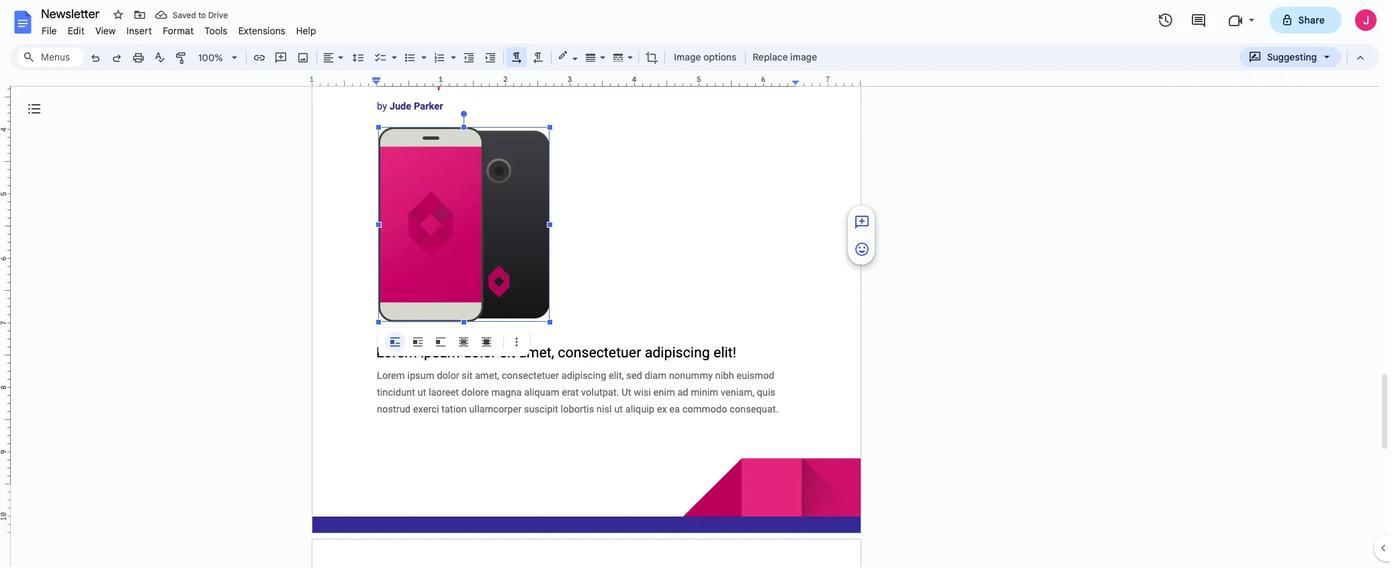 Task type: describe. For each thing, give the bounding box(es) containing it.
edit menu item
[[62, 23, 90, 39]]

help menu item
[[291, 23, 322, 39]]

In line radio
[[385, 332, 405, 352]]

1
[[310, 75, 314, 84]]

Behind text radio
[[454, 332, 474, 352]]

left margin image
[[313, 76, 381, 86]]

Break text radio
[[431, 332, 451, 352]]

share
[[1299, 14, 1326, 26]]

Menus field
[[17, 48, 84, 67]]

Zoom text field
[[195, 48, 227, 67]]

tools
[[205, 25, 228, 37]]

bottom margin image
[[0, 481, 10, 532]]

menu bar banner
[[0, 0, 1391, 567]]

Rename text field
[[36, 5, 108, 22]]

replace image button
[[749, 47, 821, 67]]

saved to drive button
[[152, 5, 231, 24]]

image
[[791, 51, 818, 63]]

mode and view toolbar
[[1240, 44, 1372, 71]]

insert image image
[[295, 48, 311, 67]]

view menu item
[[90, 23, 121, 39]]

to
[[198, 10, 206, 20]]

suggesting
[[1268, 51, 1318, 63]]

edit
[[68, 25, 85, 37]]

line & paragraph spacing image
[[351, 48, 366, 67]]

Wrap text radio
[[408, 332, 428, 352]]

image
[[674, 51, 701, 63]]

add comment image
[[854, 215, 871, 231]]

drive
[[208, 10, 228, 20]]

extensions
[[238, 25, 286, 37]]

main toolbar
[[83, 0, 822, 382]]

file
[[42, 25, 57, 37]]

insert
[[127, 25, 152, 37]]

Star checkbox
[[109, 5, 128, 24]]

border dash image
[[611, 48, 627, 67]]

insert menu item
[[121, 23, 157, 39]]

replace
[[753, 51, 788, 63]]



Task type: locate. For each thing, give the bounding box(es) containing it.
saved to drive
[[173, 10, 228, 20]]

tools menu item
[[199, 23, 233, 39]]

extensions menu item
[[233, 23, 291, 39]]

suggesting button
[[1240, 47, 1342, 67]]

view
[[95, 25, 116, 37]]

options
[[704, 51, 737, 63]]

add emoji reaction image
[[854, 241, 871, 258]]

application
[[0, 0, 1391, 567]]

toolbar
[[381, 332, 527, 352]]

saved
[[173, 10, 196, 20]]

image options
[[674, 51, 737, 63]]

image options button
[[668, 47, 743, 67]]

right margin image
[[793, 76, 861, 86]]

menu bar inside menu bar banner
[[36, 17, 322, 40]]

format menu item
[[157, 23, 199, 39]]

file menu item
[[36, 23, 62, 39]]

share button
[[1270, 7, 1343, 34]]

menu bar containing file
[[36, 17, 322, 40]]

In front of text radio
[[477, 332, 497, 352]]

option group
[[385, 332, 497, 352]]

help
[[296, 25, 316, 37]]

application containing share
[[0, 0, 1391, 567]]

menu bar
[[36, 17, 322, 40]]

Zoom field
[[193, 48, 243, 68]]

format
[[163, 25, 194, 37]]

replace image
[[753, 51, 818, 63]]



Task type: vqa. For each thing, say whether or not it's contained in the screenshot.
Edit
yes



